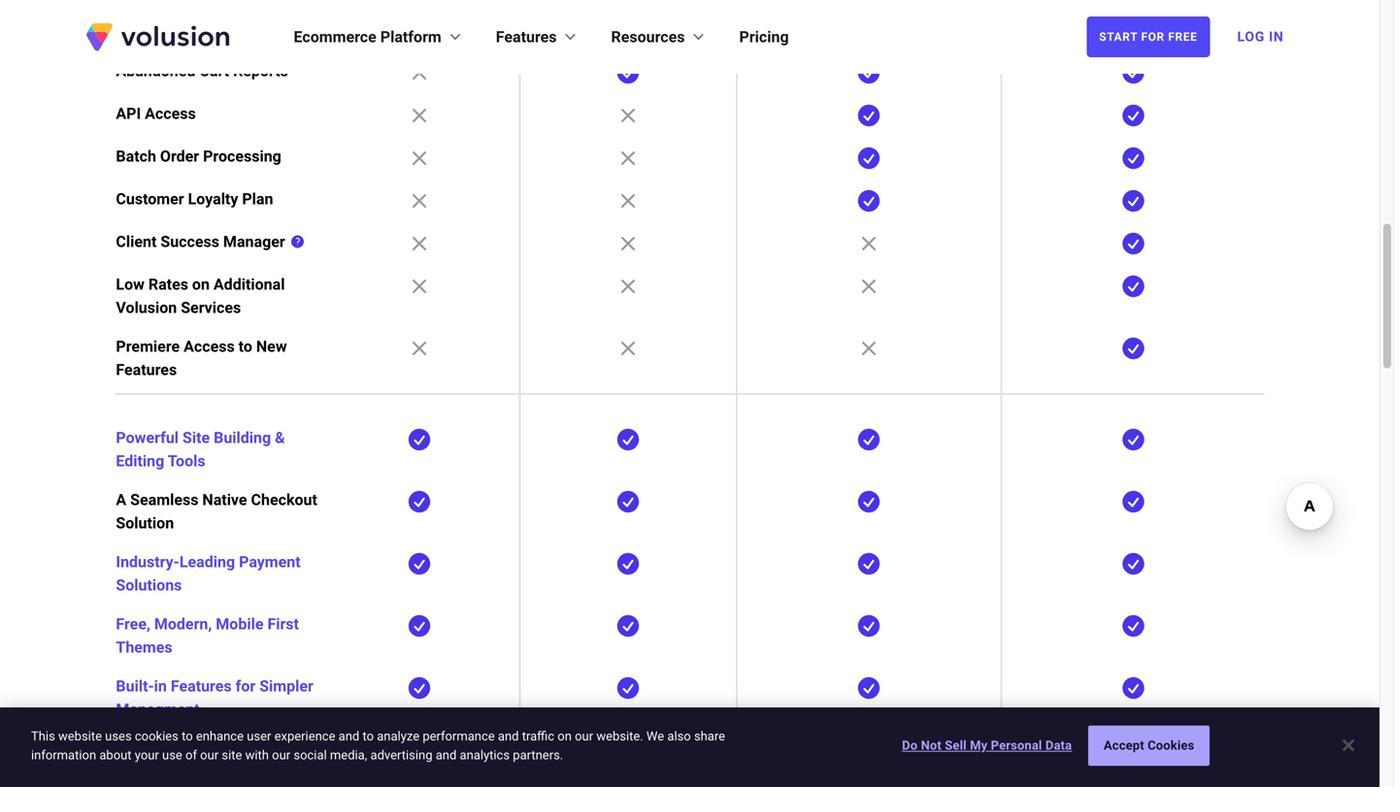 Task type: vqa. For each thing, say whether or not it's contained in the screenshot.
OPEN ACCESSIBE: ACCESSIBILITY OPTIONS, STATEMENT AND HELP ICON
no



Task type: locate. For each thing, give the bounding box(es) containing it.
about
[[99, 748, 132, 763]]

premiere
[[116, 337, 180, 356]]

on
[[192, 275, 210, 294], [558, 729, 572, 744]]

this website uses cookies to enhance user experience and to analyze performance and traffic on our website. we also share information about your use of our site with our social media, advertising and analytics partners.
[[31, 729, 725, 763]]

powerful site building & editing tools link
[[116, 429, 285, 470]]

to
[[239, 337, 252, 356], [182, 729, 193, 744], [363, 729, 374, 744]]

new
[[256, 337, 287, 356]]

features inside premiere access to new features
[[116, 361, 177, 379]]

free, modern, mobile first themes
[[116, 615, 299, 657]]

2 horizontal spatial to
[[363, 729, 374, 744]]

1 vertical spatial features
[[116, 361, 177, 379]]

our left social
[[272, 748, 290, 763]]

our left website.
[[575, 729, 593, 744]]

social
[[294, 748, 327, 763]]

0 vertical spatial features
[[496, 28, 557, 46]]

do
[[902, 739, 918, 753]]

leading left social
[[238, 739, 293, 758]]

data
[[1046, 739, 1072, 753]]

access right 'api'
[[145, 104, 196, 123]]

0 horizontal spatial and
[[339, 729, 360, 744]]

our
[[575, 729, 593, 744], [200, 748, 219, 763], [272, 748, 290, 763]]

with inside integrations with leading partners
[[204, 739, 234, 758]]

built-
[[116, 677, 154, 696]]

platform
[[380, 28, 442, 46]]

traffic
[[522, 729, 555, 744]]

1 horizontal spatial with
[[245, 748, 269, 763]]

pricing
[[739, 28, 789, 46]]

1 vertical spatial leading
[[238, 739, 293, 758]]

accept cookies
[[1104, 739, 1195, 753]]

enhance
[[196, 729, 244, 744]]

access down services
[[184, 337, 235, 356]]

and down performance
[[436, 748, 457, 763]]

1 horizontal spatial to
[[239, 337, 252, 356]]

ecommerce
[[294, 28, 377, 46]]

payment
[[239, 553, 301, 571]]

for
[[236, 677, 256, 696]]

built-in features for simpler managment link
[[116, 677, 313, 719]]

on right traffic
[[558, 729, 572, 744]]

building
[[214, 429, 271, 447]]

customer loyalty plan
[[116, 190, 273, 208]]

to up media,
[[363, 729, 374, 744]]

loyalty
[[188, 190, 238, 208]]

leading down a seamless native checkout solution
[[179, 553, 235, 571]]

a seamless native checkout solution
[[116, 491, 317, 533]]

1 horizontal spatial on
[[558, 729, 572, 744]]

website
[[58, 729, 102, 744]]

to left new
[[239, 337, 252, 356]]

on up services
[[192, 275, 210, 294]]

features
[[496, 28, 557, 46], [116, 361, 177, 379], [171, 677, 232, 696]]

premiere access to new features
[[116, 337, 287, 379]]

cookies
[[135, 729, 179, 744]]

website.
[[596, 729, 643, 744]]

built-in features for simpler managment
[[116, 677, 313, 719]]

0 vertical spatial on
[[192, 275, 210, 294]]

1 horizontal spatial leading
[[238, 739, 293, 758]]

privacy alert dialog
[[0, 708, 1380, 787]]

2 vertical spatial features
[[171, 677, 232, 696]]

media,
[[330, 748, 367, 763]]

leading inside integrations with leading partners
[[238, 739, 293, 758]]

log in link
[[1226, 16, 1296, 58]]

0 vertical spatial access
[[145, 104, 196, 123]]

access inside premiere access to new features
[[184, 337, 235, 356]]

0 horizontal spatial with
[[204, 739, 234, 758]]

with right of on the left of page
[[204, 739, 234, 758]]

2 horizontal spatial our
[[575, 729, 593, 744]]

to up of on the left of page
[[182, 729, 193, 744]]

accept
[[1104, 739, 1145, 753]]

our right of on the left of page
[[200, 748, 219, 763]]

&
[[275, 429, 285, 447]]

with down user
[[245, 748, 269, 763]]

solution
[[116, 514, 174, 533]]

tools
[[168, 452, 205, 470]]

and
[[339, 729, 360, 744], [498, 729, 519, 744], [436, 748, 457, 763]]

client success manager
[[116, 233, 285, 251]]

use
[[162, 748, 182, 763]]

0 horizontal spatial on
[[192, 275, 210, 294]]

on inside this website uses cookies to enhance user experience and to analyze performance and traffic on our website. we also share information about your use of our site with our social media, advertising and analytics partners.
[[558, 729, 572, 744]]

1 horizontal spatial and
[[436, 748, 457, 763]]

additional
[[214, 275, 285, 294]]

success
[[161, 233, 219, 251]]

on inside low rates on additional volusion services
[[192, 275, 210, 294]]

0 vertical spatial leading
[[179, 553, 235, 571]]

free, modern, mobile first themes link
[[116, 615, 299, 657]]

newsletters
[[116, 19, 200, 37]]

order
[[160, 147, 199, 166]]

integrations
[[116, 739, 200, 758]]

1 vertical spatial on
[[558, 729, 572, 744]]

access
[[145, 104, 196, 123], [184, 337, 235, 356]]

features button
[[496, 25, 580, 49]]

and up media,
[[339, 729, 360, 744]]

free
[[1168, 30, 1198, 44]]

manager
[[223, 233, 285, 251]]

1 vertical spatial access
[[184, 337, 235, 356]]

0 horizontal spatial to
[[182, 729, 193, 744]]

cookies
[[1148, 739, 1195, 753]]

0 horizontal spatial leading
[[179, 553, 235, 571]]

and left traffic
[[498, 729, 519, 744]]



Task type: describe. For each thing, give the bounding box(es) containing it.
cart
[[199, 62, 229, 80]]

access for premiere
[[184, 337, 235, 356]]

industry-
[[116, 553, 179, 571]]

0 horizontal spatial our
[[200, 748, 219, 763]]

powerful
[[116, 429, 179, 447]]

checkout
[[251, 491, 317, 509]]

start for free link
[[1087, 17, 1210, 57]]

ecommerce platform
[[294, 28, 442, 46]]

abandoned cart reports
[[116, 62, 288, 80]]

processing
[[203, 147, 281, 166]]

for
[[1141, 30, 1165, 44]]

your
[[135, 748, 159, 763]]

in
[[154, 677, 167, 696]]

my
[[970, 739, 988, 753]]

first
[[267, 615, 299, 634]]

analytics
[[460, 748, 510, 763]]

log in
[[1238, 29, 1284, 45]]

user
[[247, 729, 271, 744]]

to inside premiere access to new features
[[239, 337, 252, 356]]

uses
[[105, 729, 132, 744]]

seamless
[[130, 491, 198, 509]]

integrations with leading partners
[[116, 739, 293, 781]]

simpler
[[259, 677, 313, 696]]

features inside built-in features for simpler managment
[[171, 677, 232, 696]]

resources button
[[611, 25, 708, 49]]

plan
[[242, 190, 273, 208]]

solutions
[[116, 576, 182, 595]]

rates
[[148, 275, 188, 294]]

not
[[921, 739, 942, 753]]

leading inside industry-leading payment solutions
[[179, 553, 235, 571]]

experience
[[274, 729, 335, 744]]

1 horizontal spatial our
[[272, 748, 290, 763]]

resources
[[611, 28, 685, 46]]

modern,
[[154, 615, 212, 634]]

industry-leading payment solutions
[[116, 553, 301, 595]]

ecommerce platform button
[[294, 25, 465, 49]]

editing
[[116, 452, 164, 470]]

powerful site building & editing tools
[[116, 429, 285, 470]]

personal
[[991, 739, 1042, 753]]

pricing link
[[739, 25, 789, 49]]

with inside this website uses cookies to enhance user experience and to analyze performance and traffic on our website. we also share information about your use of our site with our social media, advertising and analytics partners.
[[245, 748, 269, 763]]

partners
[[116, 763, 176, 781]]

sell
[[945, 739, 967, 753]]

features inside dropdown button
[[496, 28, 557, 46]]

reports
[[233, 62, 288, 80]]

native
[[202, 491, 247, 509]]

integrations with leading partners link
[[116, 739, 293, 781]]

this
[[31, 729, 55, 744]]

low rates on additional volusion services
[[116, 275, 285, 317]]

api access
[[116, 104, 196, 123]]

share
[[694, 729, 725, 744]]

start
[[1099, 30, 1138, 44]]

analyze
[[377, 729, 420, 744]]

site
[[183, 429, 210, 447]]

managment
[[116, 701, 200, 719]]

of
[[185, 748, 197, 763]]

batch
[[116, 147, 156, 166]]

start for free
[[1099, 30, 1198, 44]]

access for api
[[145, 104, 196, 123]]

api
[[116, 104, 141, 123]]

performance
[[423, 729, 495, 744]]

we
[[647, 729, 664, 744]]

services
[[181, 299, 241, 317]]

2 horizontal spatial and
[[498, 729, 519, 744]]

log
[[1238, 29, 1265, 45]]

advertising
[[370, 748, 433, 763]]

also
[[667, 729, 691, 744]]

do not sell my personal data button
[[902, 727, 1072, 765]]

partners.
[[513, 748, 563, 763]]

abandoned
[[116, 62, 196, 80]]

customer
[[116, 190, 184, 208]]

batch order processing
[[116, 147, 281, 166]]

low
[[116, 275, 145, 294]]

accept cookies button
[[1089, 726, 1210, 766]]

client
[[116, 233, 157, 251]]

themes
[[116, 638, 172, 657]]

in
[[1269, 29, 1284, 45]]

free,
[[116, 615, 150, 634]]

site
[[222, 748, 242, 763]]

volusion
[[116, 299, 177, 317]]

mobile
[[216, 615, 264, 634]]



